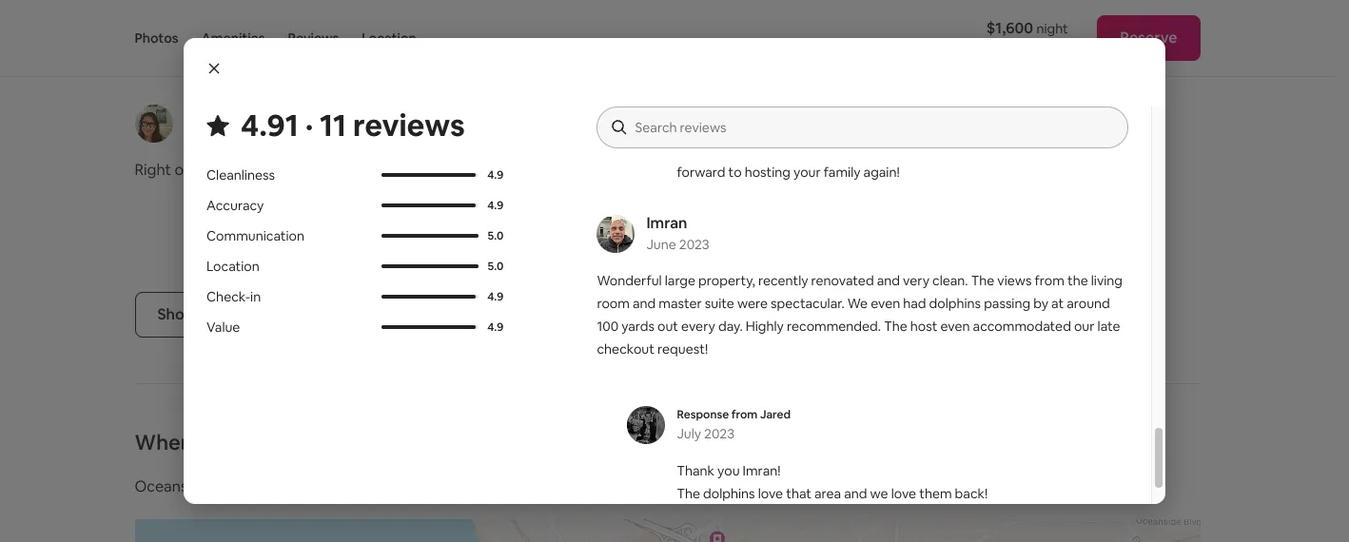 Task type: describe. For each thing, give the bounding box(es) containing it.
here
[[522, 268, 553, 288]]

accuracy
[[206, 197, 264, 214]]

4.9 for cleanliness
[[487, 167, 504, 183]]

california,
[[216, 477, 286, 497]]

were inside the thank you imran! the dolphins love that area and we love them back! loved hosting you and yours! you guys were very clean and respectful, i appreciate it!
[[914, 508, 945, 525]]

justice
[[675, 206, 721, 226]]

absolutely
[[743, 228, 817, 248]]

book
[[840, 183, 876, 203]]

the up accuracy
[[233, 177, 257, 197]]

very inside thank you so much dianne! your group was a joy to host, very respectful from start to finish, looking forward to hosting your family again!
[[854, 141, 881, 158]]

appreciate
[[677, 531, 743, 542]]

thank for thank you so much dianne! your group was a joy to host, very respectful from start to finish, looking forward to hosting your family again!
[[677, 118, 715, 135]]

room
[[597, 295, 630, 312]]

dining,
[[488, 314, 535, 334]]

host
[[910, 318, 938, 335]]

goes
[[720, 183, 754, 203]]

1 horizontal spatial had
[[338, 268, 364, 288]]

that inside the thank you imran! the dolphins love that area and we love them back! loved hosting you and yours! you guys were very clean and respectful, i appreciate it!
[[786, 485, 812, 502]]

i
[[1107, 508, 1111, 525]]

the inside wonderful large property, recently renovated and very clean. the views from the living room and master suite were spectacular. we even had dolphins passing by at around 100 yards out every day. highly recommended. the host even accommodated our late checkout request!
[[1068, 272, 1088, 289]]

property,
[[699, 272, 755, 289]]

helpful inside the we did have two issues that we were able to overcome fairly easily:  the keypad didn't work the door, but we received a quick, helpful response to locate a physical key to use.  and then, unfortunately the apartment (third level) hot water didn't work, so they had to use the downstairs showers.   we didn't notice the issue until the last night (and didn't report it until the next morning when we were leaving). besides those two issues, we had a wonderful weekend here and really, really enjoyed hearing and seeing the waves crash on the rocks.  the layout of the downstairs kitchen, dining, living area with the outdoor covered patio and lounges with sand area and fire pit make this property an absolute stand out!
[[179, 131, 227, 151]]

next
[[162, 246, 193, 265]]

5.0 for communication
[[488, 228, 504, 244]]

were up 'door,'
[[356, 86, 390, 106]]

every
[[681, 318, 715, 335]]

a right locate
[[364, 131, 372, 151]]

late
[[1098, 318, 1121, 335]]

the left view
[[910, 206, 934, 226]]

(and
[[375, 223, 406, 243]]

it's
[[731, 206, 751, 226]]

and up the an
[[430, 337, 456, 357]]

and down besides
[[135, 291, 161, 311]]

to right key on the left
[[462, 131, 477, 151]]

so up use
[[299, 160, 316, 180]]

seeing
[[393, 291, 439, 311]]

received
[[465, 108, 525, 128]]

2 vertical spatial you
[[766, 508, 788, 525]]

that inside the we did have two issues that we were able to overcome fairly easily:  the keypad didn't work the door, but we received a quick, helpful response to locate a physical key to use.  and then, unfortunately the apartment (third level) hot water didn't work, so they had to use the downstairs showers.   we didn't notice the issue until the last night (and didn't report it until the next morning when we were leaving). besides those two issues, we had a wonderful weekend here and really, really enjoyed hearing and seeing the waves crash on the rocks.  the layout of the downstairs kitchen, dining, living area with the outdoor covered patio and lounges with sand area and fire pit make this property an absolute stand out!
[[299, 86, 328, 106]]

0 vertical spatial downstairs
[[334, 200, 410, 220]]

jared inside response from jared july 2023
[[760, 407, 791, 422]]

and up recommend.
[[881, 206, 907, 226]]

$1,600
[[987, 18, 1033, 38]]

4.9 for accuracy
[[487, 198, 504, 213]]

loved
[[677, 508, 714, 525]]

1 until from the left
[[247, 223, 277, 243]]

but
[[413, 108, 437, 128]]

thank for thank you imran! the dolphins love that area and we love them back! loved hosting you and yours! you guys were very clean and respectful, i appreciate it!
[[677, 462, 715, 480]]

we up work
[[332, 86, 352, 106]]

photos button
[[135, 0, 178, 76]]

living inside wonderful large property, recently renovated and very clean. the views from the living room and master suite were spectacular. we even had dolphins passing by at around 100 yards out every day. highly recommended. the host even accommodated our late checkout request!
[[1091, 272, 1123, 289]]

those
[[192, 268, 231, 288]]

at
[[1052, 295, 1064, 312]]

the down have
[[180, 108, 207, 128]]

we up the hearing
[[314, 268, 335, 288]]

have
[[187, 86, 220, 106]]

0 vertical spatial had
[[231, 200, 257, 220]]

outdoor
[[269, 337, 326, 357]]

5.0 for location
[[488, 259, 504, 274]]

11 for ·
[[320, 106, 347, 145]]

we inside wonderful large property, recently renovated and very clean. the views from the living room and master suite were spectacular. we even had dolphins passing by at around 100 yards out every day. highly recommended. the host even accommodated our late checkout request!
[[848, 295, 868, 312]]

to up the goes
[[729, 164, 742, 181]]

2 best from the left
[[893, 160, 925, 180]]

from inside wonderful large property, recently renovated and very clean. the views from the living room and master suite were spectacular. we even had dolphins passing by at around 100 yards out every day. highly recommended. the host even accommodated our late checkout request!
[[1035, 272, 1065, 289]]

communication
[[206, 227, 304, 245]]

we did have two issues that we were able to overcome fairly easily:  the keypad didn't work the door, but we received a quick, helpful response to locate a physical key to use.  and then, unfortunately the apartment (third level) hot water didn't work, so they had to use the downstairs showers.   we didn't notice the issue until the last night (and didn't report it until the next morning when we were leaving). besides those two issues, we had a wonderful weekend here and really, really enjoyed hearing and seeing the waves crash on the rocks.  the layout of the downstairs kitchen, dining, living area with the outdoor covered patio and lounges with sand area and fire pit make this property an absolute stand out!
[[135, 86, 554, 403]]

show all 11 reviews
[[157, 304, 290, 324]]

to down work
[[298, 131, 313, 151]]

in inside 4.91 · 11 reviews dialog
[[250, 288, 261, 306]]

and down finish,
[[1039, 160, 1065, 180]]

2 until from the left
[[515, 223, 545, 243]]

to right start
[[1014, 141, 1028, 158]]

forward
[[677, 164, 726, 181]]

then,
[[135, 154, 171, 174]]

and up yards
[[633, 295, 656, 312]]

so inside the we did have two issues that we were able to overcome fairly easily:  the keypad didn't work the door, but we received a quick, helpful response to locate a physical key to use.  and then, unfortunately the apartment (third level) hot water didn't work, so they had to use the downstairs showers.   we didn't notice the issue until the last night (and didn't report it until the next morning when we were leaving). besides those two issues, we had a wonderful weekend here and really, really enjoyed hearing and seeing the waves crash on the rocks.  the layout of the downstairs kitchen, dining, living area with the outdoor covered patio and lounges with sand area and fire pit make this property an absolute stand out!
[[176, 200, 193, 220]]

0 horizontal spatial .
[[879, 183, 883, 203]]

0 vertical spatial show
[[135, 46, 174, 66]]

master
[[659, 295, 702, 312]]

covered
[[329, 337, 387, 357]]

we up key on the left
[[441, 108, 461, 128]]

by
[[1034, 295, 1049, 312]]

use
[[279, 200, 303, 220]]

didn't up it
[[505, 200, 546, 220]]

you
[[857, 508, 880, 525]]

hosting inside thank you so much dianne! your group was a joy to host, very respectful from start to finish, looking forward to hosting your family again!
[[745, 164, 791, 181]]

pit
[[262, 360, 281, 380]]

100
[[597, 318, 619, 335]]

showers.
[[414, 200, 475, 220]]

night inside $1,600 night
[[1037, 20, 1068, 37]]

hearing
[[307, 291, 360, 311]]

the up the 'book'
[[866, 160, 890, 180]]

so right the was in the top of the page
[[968, 160, 984, 180]]

to left use
[[260, 200, 276, 220]]

1 love from the left
[[758, 485, 783, 502]]

beach
[[223, 160, 266, 180]]

door,
[[374, 108, 410, 128]]

was
[[935, 160, 965, 180]]

we down last
[[300, 246, 321, 265]]

stunning.
[[675, 228, 739, 248]]

area inside the thank you imran! the dolphins love that area and we love them back! loved hosting you and yours! you guys were very clean and respectful, i appreciate it!
[[815, 485, 841, 502]]

the down use
[[281, 223, 304, 243]]

this
[[326, 360, 351, 380]]

reviews
[[288, 29, 339, 47]]

show more button for we did have two issues that we were able to overcome fairly easily:  the keypad didn't work the door, but we received a quick, helpful response to locate a physical key to use.  and then,
[[135, 46, 230, 66]]

unfortunately
[[135, 177, 230, 197]]

0 vertical spatial even
[[871, 295, 900, 312]]

Search reviews, Press 'Enter' to search text field
[[635, 118, 1109, 137]]

far
[[777, 183, 796, 203]]

very inside the thank you imran! the dolphins love that area and we love them back! loved hosting you and yours! you guys were very clean and respectful, i appreciate it!
[[948, 508, 974, 525]]

1 vertical spatial show
[[675, 234, 714, 254]]

october
[[184, 126, 236, 143]]

cherie october 2023
[[184, 103, 270, 143]]

issue
[[209, 223, 244, 243]]

cleanliness
[[206, 167, 275, 184]]

make
[[284, 360, 322, 380]]

a down leaving).
[[368, 268, 376, 288]]

again!
[[864, 164, 900, 181]]

the down the hearing
[[322, 314, 346, 334]]

1 vertical spatial more
[[718, 234, 755, 254]]

it!
[[746, 531, 758, 542]]

location inside 4.91 · 11 reviews dialog
[[206, 258, 260, 275]]

list containing show more
[[127, 0, 1208, 403]]

so inside thank you so much dianne! your group was a joy to host, very respectful from start to finish, looking forward to hosting your family again!
[[743, 118, 757, 135]]

oceanside,
[[135, 477, 213, 497]]

besides
[[135, 268, 188, 288]]

·
[[305, 106, 313, 145]]

able
[[394, 86, 423, 106]]

of inside jared first off is the best of the best . was so helpful and kind which goes so far in my book . the pictures don't do the house justice , it's beyond gorgeous and the view is ridiculously stunning. absolutely recommend.
[[848, 160, 863, 180]]

the inside the thank you imran! the dolphins love that area and we love them back! loved hosting you and yours! you guys were very clean and respectful, i appreciate it!
[[677, 485, 700, 502]]

oceanside, california, united states
[[135, 477, 384, 497]]

2023 inside response from jared july 2023
[[704, 425, 735, 442]]

so left far
[[757, 183, 774, 203]]

did
[[161, 86, 184, 106]]

really,
[[164, 291, 204, 311]]

response
[[677, 407, 729, 422]]

imran!
[[743, 462, 781, 480]]

dolphins inside the thank you imran! the dolphins love that area and we love them back! loved hosting you and yours! you guys were very clean and respectful, i appreciate it!
[[703, 485, 755, 502]]

2023 for cherie
[[239, 126, 270, 143]]

and left seeing
[[363, 291, 389, 311]]

the up fire
[[242, 337, 265, 357]]

reserve button
[[1097, 15, 1200, 61]]

2023 for imran
[[679, 236, 710, 253]]

checkout
[[597, 341, 655, 358]]

1 vertical spatial we
[[479, 200, 502, 220]]

do
[[1017, 183, 1036, 203]]

lounges
[[459, 337, 514, 357]]

your
[[794, 164, 821, 181]]

and up you
[[844, 485, 867, 502]]

layout
[[258, 314, 301, 334]]

0 horizontal spatial show more
[[135, 46, 215, 66]]

from inside thank you so much dianne! your group was a joy to host, very respectful from start to finish, looking forward to hosting your family again!
[[949, 141, 979, 158]]

really
[[207, 291, 244, 311]]

and
[[512, 131, 541, 151]]

where you'll be
[[135, 429, 286, 456]]

yours!
[[817, 508, 854, 525]]

a down fairly
[[529, 108, 537, 128]]

crash
[[516, 291, 554, 311]]

you for imran!
[[718, 462, 740, 480]]

1 vertical spatial show more
[[675, 234, 755, 254]]

the left host on the right bottom of the page
[[884, 318, 908, 335]]

from inside response from jared july 2023
[[732, 407, 758, 422]]

the up last
[[307, 200, 330, 220]]

jared inside jared first off is the best of the best . was so helpful and kind which goes so far in my book . the pictures don't do the house justice , it's beyond gorgeous and the view is ridiculously stunning. absolutely recommend.
[[675, 160, 715, 180]]

cherie image
[[135, 105, 173, 143]]

enjoyed
[[248, 291, 304, 311]]

to up but
[[427, 86, 442, 106]]

respectful,
[[1039, 508, 1104, 525]]

absolute
[[440, 360, 501, 380]]

first
[[718, 160, 746, 180]]

reviews for 4.91 · 11 reviews
[[353, 106, 465, 145]]

jared image
[[627, 406, 666, 444]]

the left "views"
[[971, 272, 995, 289]]



Task type: vqa. For each thing, say whether or not it's contained in the screenshot.
Today link
no



Task type: locate. For each thing, give the bounding box(es) containing it.
0 vertical spatial show more button
[[135, 46, 230, 66]]

and right renovated
[[877, 272, 900, 289]]

1 horizontal spatial .
[[928, 160, 932, 180]]

thank inside thank you so much dianne! your group was a joy to host, very respectful from start to finish, looking forward to hosting your family again!
[[677, 118, 715, 135]]

imran june 2023
[[646, 213, 710, 253]]

were down last
[[324, 246, 359, 265]]

apartment
[[260, 177, 336, 197]]

response
[[230, 131, 295, 151]]

1 vertical spatial .
[[879, 183, 883, 203]]

living inside the we did have two issues that we were able to overcome fairly easily:  the keypad didn't work the door, but we received a quick, helpful response to locate a physical key to use.  and then, unfortunately the apartment (third level) hot water didn't work, so they had to use the downstairs showers.   we didn't notice the issue until the last night (and didn't report it until the next morning when we were leaving). besides those two issues, we had a wonderful weekend here and really, really enjoyed hearing and seeing the waves crash on the rocks.  the layout of the downstairs kitchen, dining, living area with the outdoor covered patio and lounges with sand area and fire pit make this property an absolute stand out!
[[135, 337, 171, 357]]

highly
[[746, 318, 784, 335]]

the right 'do'
[[1039, 183, 1063, 203]]

1 horizontal spatial on
[[175, 160, 192, 180]]

0 horizontal spatial dolphins
[[703, 485, 755, 502]]

night inside the we did have two issues that we were able to overcome fairly easily:  the keypad didn't work the door, but we received a quick, helpful response to locate a physical key to use.  and then, unfortunately the apartment (third level) hot water didn't work, so they had to use the downstairs showers.   we didn't notice the issue until the last night (and didn't report it until the next morning when we were leaving). besides those two issues, we had a wonderful weekend here and really, really enjoyed hearing and seeing the waves crash on the rocks.  the layout of the downstairs kitchen, dining, living area with the outdoor covered patio and lounges with sand area and fire pit make this property an absolute stand out!
[[336, 223, 372, 243]]

two
[[223, 86, 251, 106], [235, 268, 262, 288]]

1 horizontal spatial in
[[800, 183, 812, 203]]

night
[[1037, 20, 1068, 37], [336, 223, 372, 243]]

1 vertical spatial even
[[941, 318, 970, 335]]

0 horizontal spatial is
[[773, 160, 783, 180]]

very inside wonderful large property, recently renovated and very clean. the views from the living room and master suite were spectacular. we even had dolphins passing by at around 100 yards out every day. highly recommended. the host even accommodated our late checkout request!
[[903, 272, 930, 289]]

with down value
[[208, 337, 238, 357]]

around
[[1067, 295, 1110, 312]]

4.91 · 11 reviews dialog
[[184, 0, 1166, 542]]

we down renovated
[[848, 295, 868, 312]]

hosting down was
[[745, 164, 791, 181]]

2 4.9 from the top
[[487, 198, 504, 213]]

from right response
[[732, 407, 758, 422]]

jared down the your
[[675, 160, 715, 180]]

1 horizontal spatial location
[[362, 29, 416, 47]]

5.0 up waves at the left of page
[[488, 259, 504, 274]]

1 horizontal spatial love
[[891, 485, 916, 502]]

and right 'clean' on the right of the page
[[1013, 508, 1036, 525]]

is
[[773, 160, 783, 180], [973, 206, 983, 226]]

all
[[200, 304, 216, 324]]

11 inside dialog
[[320, 106, 347, 145]]

the down the really
[[228, 314, 254, 334]]

even
[[871, 295, 900, 312], [941, 318, 970, 335]]

morning
[[196, 246, 255, 265]]

11 for all
[[219, 304, 232, 324]]

night right last
[[336, 223, 372, 243]]

show more button down ,
[[675, 234, 771, 254]]

0 vertical spatial two
[[223, 86, 251, 106]]

beyond
[[754, 206, 807, 226]]

1 vertical spatial of
[[304, 314, 319, 334]]

hosting up it!
[[717, 508, 763, 525]]

cherie
[[184, 103, 231, 123]]

1 vertical spatial in
[[250, 288, 261, 306]]

0 vertical spatial living
[[1091, 272, 1123, 289]]

very down back!
[[948, 508, 974, 525]]

1 vertical spatial had
[[338, 268, 364, 288]]

property
[[354, 360, 417, 380]]

1 horizontal spatial until
[[515, 223, 545, 243]]

thank up the your
[[677, 118, 715, 135]]

0 vertical spatial in
[[800, 183, 812, 203]]

the inside jared first off is the best of the best . was so helpful and kind which goes so far in my book . the pictures don't do the house justice , it's beyond gorgeous and the view is ridiculously stunning. absolutely recommend.
[[886, 183, 913, 203]]

two up keypad
[[223, 86, 251, 106]]

show all 11 reviews button
[[135, 292, 313, 338]]

a inside thank you so much dianne! your group was a joy to host, very respectful from start to finish, looking forward to hosting your family again!
[[774, 141, 781, 158]]

until up when
[[247, 223, 277, 243]]

the down notice
[[135, 246, 158, 265]]

dolphins down imran!
[[703, 485, 755, 502]]

list
[[127, 0, 1208, 403]]

be
[[261, 429, 286, 456]]

show down justice
[[675, 234, 714, 254]]

didn't down "issues" on the left top
[[265, 108, 305, 128]]

0 horizontal spatial more
[[177, 46, 215, 66]]

hosting inside the thank you imran! the dolphins love that area and we love them back! loved hosting you and yours! you guys were very clean and respectful, i appreciate it!
[[717, 508, 763, 525]]

0 vertical spatial helpful
[[179, 131, 227, 151]]

1 vertical spatial area
[[171, 360, 202, 380]]

1 horizontal spatial from
[[949, 141, 979, 158]]

0 horizontal spatial even
[[871, 295, 900, 312]]

them
[[919, 485, 952, 502]]

accommodated
[[973, 318, 1071, 335]]

0 horizontal spatial 11
[[219, 304, 232, 324]]

very
[[854, 141, 881, 158], [903, 272, 930, 289], [948, 508, 974, 525]]

ridiculously
[[987, 206, 1065, 226]]

4.91 · 11 reviews
[[241, 106, 465, 145]]

response from jared july 2023
[[677, 407, 791, 442]]

0 vertical spatial night
[[1037, 20, 1068, 37]]

4.9 down use. on the top
[[487, 167, 504, 183]]

show more down ,
[[675, 234, 755, 254]]

my
[[815, 183, 837, 203]]

2 vertical spatial from
[[732, 407, 758, 422]]

we
[[332, 86, 352, 106], [441, 108, 461, 128], [300, 246, 321, 265], [314, 268, 335, 288], [870, 485, 888, 502]]

two up check-in
[[235, 268, 262, 288]]

the up around at right
[[1068, 272, 1088, 289]]

the up locate
[[347, 108, 371, 128]]

and left "yours!"
[[791, 508, 814, 525]]

show more up the did
[[135, 46, 215, 66]]

2023 inside jehan september 2023
[[797, 126, 827, 143]]

reviews inside dialog
[[353, 106, 465, 145]]

1 horizontal spatial show more
[[675, 234, 755, 254]]

we
[[135, 86, 158, 106], [479, 200, 502, 220], [848, 295, 868, 312]]

best
[[813, 160, 845, 180], [893, 160, 925, 180]]

0 horizontal spatial of
[[304, 314, 319, 334]]

4 4.9 from the top
[[487, 320, 504, 335]]

dolphins inside wonderful large property, recently renovated and very clean. the views from the living room and master suite were spectacular. we even had dolphins passing by at around 100 yards out every day. highly recommended. the host even accommodated our late checkout request!
[[929, 295, 981, 312]]

notice
[[135, 223, 179, 243]]

0 horizontal spatial we
[[135, 86, 158, 106]]

the up loved
[[677, 485, 700, 502]]

1 horizontal spatial we
[[479, 200, 502, 220]]

start
[[982, 141, 1011, 158]]

dolphins down clean.
[[929, 295, 981, 312]]

we up you
[[870, 485, 888, 502]]

jared up imran!
[[760, 407, 791, 422]]

5.0 out of 5.0 image
[[381, 234, 478, 238], [381, 234, 478, 238], [381, 265, 478, 268], [381, 265, 478, 268]]

didn't right water
[[491, 177, 532, 197]]

living up around at right
[[1091, 272, 1123, 289]]

so down unfortunately on the left of page
[[176, 200, 193, 220]]

1 horizontal spatial of
[[848, 160, 863, 180]]

0 vertical spatial we
[[135, 86, 158, 106]]

thank
[[677, 118, 715, 135], [677, 462, 715, 480]]

1 vertical spatial reviews
[[235, 304, 290, 324]]

work
[[309, 108, 344, 128]]

1 horizontal spatial jared
[[760, 407, 791, 422]]

didn't down showers.
[[410, 223, 450, 243]]

helpful down start
[[988, 160, 1035, 180]]

2023 right much on the right of the page
[[797, 126, 827, 143]]

1 best from the left
[[813, 160, 845, 180]]

4.9 out of 5.0 image
[[381, 173, 478, 177], [381, 173, 476, 177], [381, 204, 478, 207], [381, 204, 476, 207], [381, 295, 478, 299], [381, 295, 476, 299], [381, 326, 478, 329], [381, 326, 476, 329]]

2 with from the left
[[518, 337, 548, 357]]

4.9 for value
[[487, 320, 504, 335]]

0 vertical spatial hosting
[[745, 164, 791, 181]]

of up the outdoor
[[304, 314, 319, 334]]

11 inside button
[[219, 304, 232, 324]]

1 horizontal spatial show more button
[[675, 234, 771, 254]]

respectful
[[884, 141, 947, 158]]

on right right at the left of the page
[[175, 160, 192, 180]]

the down really,
[[156, 314, 179, 334]]

helpful down cherie
[[179, 131, 227, 151]]

0 vertical spatial dolphins
[[929, 295, 981, 312]]

1 thank from the top
[[677, 118, 715, 135]]

they
[[196, 200, 227, 220]]

2023 for jehan
[[797, 126, 827, 143]]

of
[[848, 160, 863, 180], [304, 314, 319, 334]]

is right view
[[973, 206, 983, 226]]

1 horizontal spatial even
[[941, 318, 970, 335]]

out
[[658, 318, 679, 335]]

check-in
[[206, 288, 261, 306]]

downstairs down (third
[[334, 200, 410, 220]]

in
[[800, 183, 812, 203], [250, 288, 261, 306]]

1 vertical spatial jared
[[760, 407, 791, 422]]

jared image
[[627, 406, 666, 444]]

we up easily:
[[135, 86, 158, 106]]

patio
[[390, 337, 426, 357]]

had up the hearing
[[338, 268, 364, 288]]

quick,
[[135, 131, 176, 151]]

september
[[725, 126, 794, 143]]

peaceful.
[[319, 160, 384, 180]]

1 horizontal spatial 11
[[320, 106, 347, 145]]

0 horizontal spatial had
[[231, 200, 257, 220]]

were inside wonderful large property, recently renovated and very clean. the views from the living room and master suite were spectacular. we even had dolphins passing by at around 100 yards out every day. highly recommended. the host even accommodated our late checkout request!
[[737, 295, 768, 312]]

you up "group"
[[718, 118, 740, 135]]

large
[[665, 272, 696, 289]]

,
[[724, 206, 728, 226]]

night right $1,600
[[1037, 20, 1068, 37]]

dolphins
[[929, 295, 981, 312], [703, 485, 755, 502]]

so up was
[[743, 118, 757, 135]]

location up check-in
[[206, 258, 260, 275]]

0 vertical spatial area
[[174, 337, 205, 357]]

1 vertical spatial helpful
[[988, 160, 1035, 180]]

fire
[[235, 360, 258, 380]]

love
[[758, 485, 783, 502], [891, 485, 916, 502]]

1 vertical spatial 5.0
[[488, 259, 504, 274]]

0 horizontal spatial helpful
[[179, 131, 227, 151]]

kind
[[1069, 160, 1098, 180]]

in right the really
[[250, 288, 261, 306]]

1 horizontal spatial living
[[1091, 272, 1123, 289]]

3 4.9 from the top
[[487, 289, 504, 305]]

2 horizontal spatial very
[[948, 508, 974, 525]]

to right joy
[[805, 141, 818, 158]]

1 horizontal spatial is
[[973, 206, 983, 226]]

0 horizontal spatial location
[[206, 258, 260, 275]]

location up able
[[362, 29, 416, 47]]

1 vertical spatial night
[[336, 223, 372, 243]]

1 horizontal spatial with
[[518, 337, 548, 357]]

0 horizontal spatial reviews
[[235, 304, 290, 324]]

2023 inside cherie october 2023
[[239, 126, 270, 143]]

4.9 down "weekend"
[[487, 289, 504, 305]]

leaving).
[[362, 246, 420, 265]]

1 horizontal spatial dolphins
[[929, 295, 981, 312]]

until
[[247, 223, 277, 243], [515, 223, 545, 243]]

google map
showing 7 points of interest. region
[[132, 397, 1349, 542]]

in inside jared first off is the best of the best . was so helpful and kind which goes so far in my book . the pictures don't do the house justice , it's beyond gorgeous and the view is ridiculously stunning. absolutely recommend.
[[800, 183, 812, 203]]

you for so
[[718, 118, 740, 135]]

jehan image
[[675, 105, 713, 143], [675, 105, 713, 143]]

until right it
[[515, 223, 545, 243]]

living up sand
[[135, 337, 171, 357]]

0 horizontal spatial that
[[299, 86, 328, 106]]

is right off
[[773, 160, 783, 180]]

physical
[[375, 131, 431, 151]]

from up at
[[1035, 272, 1065, 289]]

2 horizontal spatial had
[[903, 295, 926, 312]]

you down imran!
[[766, 508, 788, 525]]

1 vertical spatial from
[[1035, 272, 1065, 289]]

0 horizontal spatial with
[[208, 337, 238, 357]]

2 vertical spatial had
[[903, 295, 926, 312]]

1 horizontal spatial helpful
[[988, 160, 1035, 180]]

1 vertical spatial is
[[973, 206, 983, 226]]

2 thank from the top
[[677, 462, 715, 480]]

0 vertical spatial location
[[362, 29, 416, 47]]

1 4.9 from the top
[[487, 167, 504, 183]]

you inside thank you so much dianne! your group was a joy to host, very respectful from start to finish, looking forward to hosting your family again!
[[718, 118, 740, 135]]

imran image
[[597, 215, 635, 253]]

0 vertical spatial reviews
[[353, 106, 465, 145]]

were
[[356, 86, 390, 106], [324, 246, 359, 265], [737, 295, 768, 312], [914, 508, 945, 525]]

1 vertical spatial two
[[235, 268, 262, 288]]

wonderful
[[597, 272, 662, 289]]

0 horizontal spatial living
[[135, 337, 171, 357]]

cherie image
[[135, 105, 173, 143]]

it
[[502, 223, 512, 243]]

2 horizontal spatial we
[[848, 295, 868, 312]]

passing
[[984, 295, 1031, 312]]

and down response
[[270, 160, 296, 180]]

and left fire
[[205, 360, 232, 380]]

downstairs up patio
[[349, 314, 426, 334]]

keypad
[[210, 108, 262, 128]]

thank down july
[[677, 462, 715, 480]]

the down joy
[[786, 160, 810, 180]]

yards
[[622, 318, 655, 335]]

4.9 for check-in
[[487, 289, 504, 305]]

last
[[308, 223, 332, 243]]

0 vertical spatial that
[[299, 86, 328, 106]]

5.0 up "weekend"
[[488, 228, 504, 244]]

0 vertical spatial show more
[[135, 46, 215, 66]]

a
[[529, 108, 537, 128], [364, 131, 372, 151], [774, 141, 781, 158], [368, 268, 376, 288]]

had up the issue
[[231, 200, 257, 220]]

2 love from the left
[[891, 485, 916, 502]]

0 horizontal spatial on
[[135, 314, 153, 334]]

2 vertical spatial show
[[157, 304, 197, 324]]

0 vertical spatial 11
[[320, 106, 347, 145]]

suite
[[705, 295, 734, 312]]

more up have
[[177, 46, 215, 66]]

2 vertical spatial very
[[948, 508, 974, 525]]

1 5.0 from the top
[[488, 228, 504, 244]]

a left joy
[[774, 141, 781, 158]]

0 vertical spatial thank
[[677, 118, 715, 135]]

0 vertical spatial 5.0
[[488, 228, 504, 244]]

0 horizontal spatial in
[[250, 288, 261, 306]]

5.0
[[488, 228, 504, 244], [488, 259, 504, 274]]

0 vertical spatial more
[[177, 46, 215, 66]]

we inside the thank you imran! the dolphins love that area and we love them back! loved hosting you and yours! you guys were very clean and respectful, i appreciate it!
[[870, 485, 888, 502]]

1 horizontal spatial night
[[1037, 20, 1068, 37]]

dianne!
[[797, 118, 843, 135]]

states
[[340, 477, 384, 497]]

11 right ·
[[320, 106, 347, 145]]

recently
[[758, 272, 808, 289]]

reviews inside button
[[235, 304, 290, 324]]

1 horizontal spatial best
[[893, 160, 925, 180]]

the up next
[[182, 223, 206, 243]]

reserve
[[1120, 28, 1178, 48]]

show inside the show all 11 reviews button
[[157, 304, 197, 324]]

area right sand
[[171, 360, 202, 380]]

2 5.0 from the top
[[488, 259, 504, 274]]

0 vertical spatial jared
[[675, 160, 715, 180]]

thank inside the thank you imran! the dolphins love that area and we love them back! loved hosting you and yours! you guys were very clean and respectful, i appreciate it!
[[677, 462, 715, 480]]

1 vertical spatial you
[[718, 462, 740, 480]]

1 vertical spatial on
[[135, 314, 153, 334]]

4.9
[[487, 167, 504, 183], [487, 198, 504, 213], [487, 289, 504, 305], [487, 320, 504, 335]]

0 vertical spatial of
[[848, 160, 863, 180]]

0 vertical spatial .
[[928, 160, 932, 180]]

0 horizontal spatial jared
[[675, 160, 715, 180]]

reviews for show all 11 reviews
[[235, 304, 290, 324]]

of inside the we did have two issues that we were able to overcome fairly easily:  the keypad didn't work the door, but we received a quick, helpful response to locate a physical key to use.  and then, unfortunately the apartment (third level) hot water didn't work, so they had to use the downstairs showers.   we didn't notice the issue until the last night (and didn't report it until the next morning when we were leaving). besides those two issues, we had a wonderful weekend here and really, really enjoyed hearing and seeing the waves crash on the rocks.  the layout of the downstairs kitchen, dining, living area with the outdoor covered patio and lounges with sand area and fire pit make this property an absolute stand out!
[[304, 314, 319, 334]]

1 vertical spatial hosting
[[717, 508, 763, 525]]

had inside wonderful large property, recently renovated and very clean. the views from the living room and master suite were spectacular. we even had dolphins passing by at around 100 yards out every day. highly recommended. the host even accommodated our late checkout request!
[[903, 295, 926, 312]]

4.9 up it
[[487, 198, 504, 213]]

kitchen,
[[429, 314, 485, 334]]

1 with from the left
[[208, 337, 238, 357]]

imran
[[646, 213, 687, 233]]

locate
[[317, 131, 360, 151]]

more down it's on the top right of the page
[[718, 234, 755, 254]]

1 horizontal spatial that
[[786, 485, 812, 502]]

0 horizontal spatial night
[[336, 223, 372, 243]]

0 horizontal spatial very
[[854, 141, 881, 158]]

were down them
[[914, 508, 945, 525]]

imran image
[[597, 215, 635, 253]]

the up kitchen,
[[442, 291, 466, 311]]

2023 down justice
[[679, 236, 710, 253]]

family
[[824, 164, 861, 181]]

1 vertical spatial living
[[135, 337, 171, 357]]

2023 up right on the beach and so peaceful.
[[239, 126, 270, 143]]

weekend
[[454, 268, 518, 288]]

love up guys
[[891, 485, 916, 502]]

the down october
[[196, 160, 219, 180]]

and
[[270, 160, 296, 180], [1039, 160, 1065, 180], [881, 206, 907, 226], [877, 272, 900, 289], [135, 291, 161, 311], [363, 291, 389, 311], [633, 295, 656, 312], [430, 337, 456, 357], [205, 360, 232, 380], [844, 485, 867, 502], [791, 508, 814, 525], [1013, 508, 1036, 525]]

1 vertical spatial downstairs
[[349, 314, 426, 334]]

1 vertical spatial that
[[786, 485, 812, 502]]

2 horizontal spatial from
[[1035, 272, 1065, 289]]

0 vertical spatial is
[[773, 160, 783, 180]]

1 vertical spatial thank
[[677, 462, 715, 480]]

hosting
[[745, 164, 791, 181], [717, 508, 763, 525]]

jehan
[[725, 103, 768, 123]]

location button
[[362, 0, 416, 76]]

didn't
[[265, 108, 305, 128], [491, 177, 532, 197], [505, 200, 546, 220], [410, 223, 450, 243]]

on inside the we did have two issues that we were able to overcome fairly easily:  the keypad didn't work the door, but we received a quick, helpful response to locate a physical key to use.  and then, unfortunately the apartment (third level) hot water didn't work, so they had to use the downstairs showers.   we didn't notice the issue until the last night (and didn't report it until the next morning when we were leaving). besides those two issues, we had a wonderful weekend here and really, really enjoyed hearing and seeing the waves crash on the rocks.  the layout of the downstairs kitchen, dining, living area with the outdoor covered patio and lounges with sand area and fire pit make this property an absolute stand out!
[[135, 314, 153, 334]]

helpful inside jared first off is the best of the best . was so helpful and kind which goes so far in my book . the pictures don't do the house justice , it's beyond gorgeous and the view is ridiculously stunning. absolutely recommend.
[[988, 160, 1035, 180]]

best down the host,
[[813, 160, 845, 180]]

2023 inside imran june 2023
[[679, 236, 710, 253]]

show more button for jared first off is the best of the best . was so helpful and kind which goes so far in my book . the pictures don't do the house justice , it's beyond gorgeous and the view is ridiculously stunning. absolutely recommend.
[[675, 234, 771, 254]]



